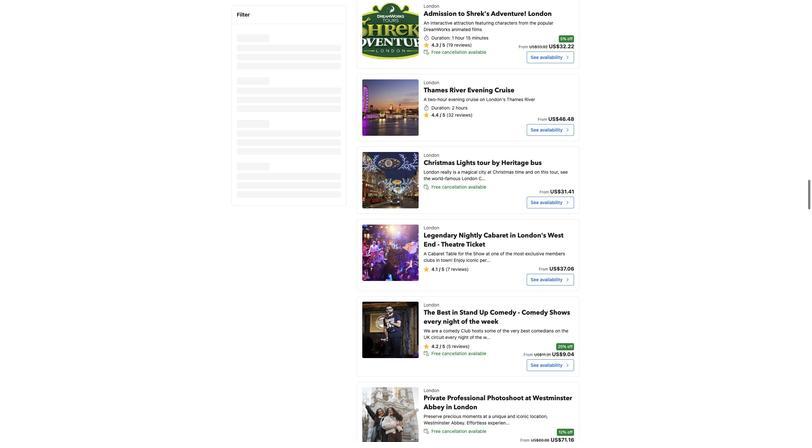 Task type: locate. For each thing, give the bounding box(es) containing it.
2 see from the top
[[531, 127, 539, 133]]

a left two-
[[424, 97, 427, 102]]

2 horizontal spatial on
[[556, 328, 561, 334]]

4 see from the top
[[531, 277, 539, 282]]

theatre
[[442, 240, 465, 249]]

every
[[424, 317, 442, 326], [446, 335, 457, 340]]

see
[[531, 55, 539, 60], [531, 127, 539, 133], [531, 200, 539, 205], [531, 277, 539, 282], [531, 362, 539, 368]]

the left most
[[506, 251, 513, 256]]

0 vertical spatial every
[[424, 317, 442, 326]]

1 vertical spatial river
[[525, 97, 536, 102]]

0 vertical spatial thames
[[424, 86, 448, 95]]

2 free from the top
[[432, 184, 441, 190]]

in inside london the best in stand up comedy - comedy shows every night of the week we are a comedy club hosts some of the very best comedians on the uk circuit every night of the w...
[[453, 308, 458, 317]]

in up precious
[[447, 403, 452, 412]]

availability down us$32.22
[[541, 55, 563, 60]]

1 see availability from the top
[[531, 55, 563, 60]]

(32
[[447, 112, 454, 118]]

5 for 4.1 / 5
[[442, 267, 445, 272]]

a left unique
[[489, 414, 491, 419]]

iconic
[[467, 257, 479, 263], [517, 414, 529, 419]]

1 vertical spatial christmas
[[493, 169, 514, 175]]

cabaret up one
[[484, 231, 509, 240]]

from
[[519, 44, 529, 49], [538, 117, 548, 122], [540, 190, 550, 195], [539, 267, 549, 272], [524, 352, 533, 357]]

/ right the 4.1
[[439, 267, 441, 272]]

heritage
[[502, 159, 529, 167]]

animated
[[452, 27, 471, 32]]

1 horizontal spatial every
[[446, 335, 457, 340]]

london's
[[487, 97, 506, 102], [518, 231, 547, 240]]

from down exclusive
[[539, 267, 549, 272]]

a right are
[[440, 328, 442, 334]]

the left world-
[[424, 176, 431, 181]]

town!
[[442, 257, 453, 263]]

1 vertical spatial westminster
[[424, 420, 450, 426]]

westminster up 'location,'
[[533, 394, 573, 403]]

cruise
[[466, 97, 479, 102]]

availability for the best in stand up comedy - comedy shows every night of the week
[[541, 362, 563, 368]]

from for legendary nightly cabaret in london's west end - theatre ticket
[[539, 267, 549, 272]]

reviews) for 4.3 / 5 (19 reviews)
[[455, 42, 472, 48]]

from inside from us$46.48
[[538, 117, 548, 122]]

on left this
[[535, 169, 540, 175]]

see availability down us$33.92
[[531, 55, 563, 60]]

of right some
[[498, 328, 502, 334]]

duration: up the 4.3
[[432, 35, 451, 41]]

5 left (5
[[443, 344, 446, 349]]

legendary
[[424, 231, 458, 240]]

1
[[452, 35, 454, 41]]

0 vertical spatial iconic
[[467, 257, 479, 263]]

off
[[568, 36, 573, 41], [568, 344, 573, 349], [568, 430, 573, 435]]

0 vertical spatial hour
[[456, 35, 465, 41]]

from inside from us$31.41
[[540, 190, 550, 195]]

london inside london thames river evening cruise a two-hour evening cruise on london's thames river
[[424, 80, 440, 85]]

1 horizontal spatial comedy
[[522, 308, 548, 317]]

interactive
[[431, 20, 453, 26]]

2
[[452, 105, 455, 111]]

from inside the 5% off from us$33.92 us$32.22
[[519, 44, 529, 49]]

hour right 1
[[456, 35, 465, 41]]

thames up two-
[[424, 86, 448, 95]]

1 a from the top
[[424, 97, 427, 102]]

available down effortless
[[469, 429, 487, 434]]

minutes
[[472, 35, 489, 41]]

free cancellation available down abbey. at bottom
[[432, 429, 487, 434]]

0 vertical spatial -
[[438, 240, 440, 249]]

every down comedy
[[446, 335, 457, 340]]

from inside from us$37.06
[[539, 267, 549, 272]]

(19
[[447, 42, 454, 48]]

2 vertical spatial off
[[568, 430, 573, 435]]

/ right 4.2
[[440, 344, 442, 349]]

3 available from the top
[[469, 351, 487, 356]]

see availability for legendary nightly cabaret in london's west end - theatre ticket
[[531, 277, 563, 282]]

westminster
[[533, 394, 573, 403], [424, 420, 450, 426]]

/ right 4.4
[[440, 112, 442, 118]]

availability down from us$37.06
[[541, 277, 563, 282]]

5 for 4.2 / 5
[[443, 344, 446, 349]]

1 vertical spatial -
[[518, 308, 521, 317]]

from left the us$31.41
[[540, 190, 550, 195]]

4.3
[[432, 42, 439, 48]]

at
[[488, 169, 492, 175], [486, 251, 490, 256], [526, 394, 532, 403], [484, 414, 488, 419]]

thames
[[424, 86, 448, 95], [507, 97, 524, 102]]

free down the 4.3
[[432, 49, 441, 55]]

hosts
[[472, 328, 484, 334]]

1 off from the top
[[568, 36, 573, 41]]

nightly
[[459, 231, 483, 240]]

2 available from the top
[[469, 184, 487, 190]]

of up club
[[462, 317, 468, 326]]

we
[[424, 328, 431, 334]]

availability for thames river evening cruise
[[541, 127, 563, 133]]

0 horizontal spatial christmas
[[424, 159, 455, 167]]

off for admission to shrek's adventure! london
[[568, 36, 573, 41]]

4.4
[[432, 112, 439, 118]]

christmas up really
[[424, 159, 455, 167]]

from left us$33.92
[[519, 44, 529, 49]]

0 horizontal spatial -
[[438, 240, 440, 249]]

off right 20%
[[568, 344, 573, 349]]

1 horizontal spatial -
[[518, 308, 521, 317]]

availability down from us$31.41
[[541, 200, 563, 205]]

3 free from the top
[[432, 351, 441, 356]]

the left very
[[503, 328, 510, 334]]

every up are
[[424, 317, 442, 326]]

end
[[424, 240, 436, 249]]

0 horizontal spatial hour
[[438, 97, 448, 102]]

see availability down from us$46.48
[[531, 127, 563, 133]]

tour,
[[550, 169, 560, 175]]

available
[[469, 49, 487, 55], [469, 184, 487, 190], [469, 351, 487, 356], [469, 429, 487, 434]]

off inside 20% off from us$11.31 us$9.04
[[568, 344, 573, 349]]

5 see availability from the top
[[531, 362, 563, 368]]

london inside london the best in stand up comedy - comedy shows every night of the week we are a comedy club hosts some of the very best comedians on the uk circuit every night of the w...
[[424, 302, 440, 308]]

london's down cruise
[[487, 97, 506, 102]]

us$11.31
[[535, 352, 551, 357]]

from left the us$11.31
[[524, 352, 533, 357]]

westminster down preserve
[[424, 420, 450, 426]]

1 vertical spatial hour
[[438, 97, 448, 102]]

to
[[459, 9, 465, 18]]

off inside the 5% off from us$33.92 us$32.22
[[568, 36, 573, 41]]

0 horizontal spatial and
[[508, 414, 516, 419]]

0 horizontal spatial comedy
[[490, 308, 517, 317]]

and right time
[[526, 169, 534, 175]]

admission to shrek's adventure! london image
[[363, 3, 419, 59]]

0 vertical spatial a
[[424, 97, 427, 102]]

duration: up 4.4
[[432, 105, 451, 111]]

an
[[424, 20, 430, 26]]

0 horizontal spatial river
[[450, 86, 466, 95]]

available down c...
[[469, 184, 487, 190]]

available down minutes
[[469, 49, 487, 55]]

the inside london admission to shrek's adventure! london an interactive attraction featuring characters from the popular dreamworks animated films
[[530, 20, 537, 26]]

reviews)
[[455, 42, 472, 48], [455, 112, 473, 118], [452, 267, 469, 272], [453, 344, 470, 349]]

/ for 4.4
[[440, 112, 442, 118]]

the inside london christmas lights tour by heritage bus london really is a magical city at christmas time and on this tour, see the world-famous london c...
[[424, 176, 431, 181]]

0 vertical spatial cabaret
[[484, 231, 509, 240]]

3 see availability from the top
[[531, 200, 563, 205]]

1 horizontal spatial hour
[[456, 35, 465, 41]]

free
[[432, 49, 441, 55], [432, 184, 441, 190], [432, 351, 441, 356], [432, 429, 441, 434]]

on down evening
[[480, 97, 486, 102]]

0 vertical spatial and
[[526, 169, 534, 175]]

1 availability from the top
[[541, 55, 563, 60]]

1 vertical spatial duration:
[[432, 105, 451, 111]]

0 vertical spatial westminster
[[533, 394, 573, 403]]

reviews) down duration: 1 hour 15 minutes
[[455, 42, 472, 48]]

12% off
[[559, 430, 573, 435]]

from us$46.48
[[538, 116, 575, 122]]

availability
[[541, 55, 563, 60], [541, 127, 563, 133], [541, 200, 563, 205], [541, 277, 563, 282], [541, 362, 563, 368]]

us$32.22
[[550, 44, 575, 49]]

reviews) down 'enjoy'
[[452, 267, 469, 272]]

4 availability from the top
[[541, 277, 563, 282]]

2 cancellation from the top
[[442, 184, 468, 190]]

see for thames river evening cruise
[[531, 127, 539, 133]]

for
[[459, 251, 464, 256]]

1 vertical spatial london's
[[518, 231, 547, 240]]

private
[[424, 394, 446, 403]]

at right city
[[488, 169, 492, 175]]

1 horizontal spatial london's
[[518, 231, 547, 240]]

the up 20%
[[562, 328, 569, 334]]

christmas down by at right
[[493, 169, 514, 175]]

us$33.92
[[530, 44, 548, 49]]

availability for christmas lights tour by heritage bus
[[541, 200, 563, 205]]

cancellation down famous
[[442, 184, 468, 190]]

duration:
[[432, 35, 451, 41], [432, 105, 451, 111]]

night
[[443, 317, 460, 326], [458, 335, 469, 340]]

1 free from the top
[[432, 49, 441, 55]]

20% off from us$11.31 us$9.04
[[524, 344, 575, 357]]

on
[[480, 97, 486, 102], [535, 169, 540, 175], [556, 328, 561, 334]]

cabaret up clubs
[[428, 251, 445, 256]]

0 horizontal spatial every
[[424, 317, 442, 326]]

bus
[[531, 159, 542, 167]]

and right unique
[[508, 414, 516, 419]]

5
[[443, 42, 446, 48], [443, 112, 446, 118], [442, 267, 445, 272], [443, 344, 446, 349]]

2 see availability from the top
[[531, 127, 563, 133]]

the best in stand up comedy - comedy shows every night of the week image
[[363, 302, 419, 358]]

night down club
[[458, 335, 469, 340]]

off right 5%
[[568, 36, 573, 41]]

0 horizontal spatial a
[[440, 328, 442, 334]]

most
[[514, 251, 525, 256]]

/ for 4.2
[[440, 344, 442, 349]]

2 duration: from the top
[[432, 105, 451, 111]]

of right one
[[501, 251, 505, 256]]

of
[[501, 251, 505, 256], [462, 317, 468, 326], [498, 328, 502, 334], [470, 335, 475, 340]]

free down world-
[[432, 184, 441, 190]]

5 availability from the top
[[541, 362, 563, 368]]

london inside london legendary nightly cabaret in london's west end - theatre ticket a cabaret table for the show at one of the most exclusive members clubs in town! enjoy iconic per...
[[424, 225, 440, 231]]

availability for admission to shrek's adventure! london
[[541, 55, 563, 60]]

availability down from us$46.48
[[541, 127, 563, 133]]

1 vertical spatial off
[[568, 344, 573, 349]]

a right is
[[458, 169, 461, 175]]

/ right the 4.3
[[440, 42, 442, 48]]

1 horizontal spatial on
[[535, 169, 540, 175]]

and inside london christmas lights tour by heritage bus london really is a magical city at christmas time and on this tour, see the world-famous london c...
[[526, 169, 534, 175]]

1 vertical spatial and
[[508, 414, 516, 419]]

the down hosts
[[476, 335, 483, 340]]

5 left (32
[[443, 112, 446, 118]]

- up very
[[518, 308, 521, 317]]

thames river evening cruise image
[[363, 79, 419, 136]]

4.1
[[432, 267, 438, 272]]

1 vertical spatial every
[[446, 335, 457, 340]]

on right comedians
[[556, 328, 561, 334]]

at inside london christmas lights tour by heritage bus london really is a magical city at christmas time and on this tour, see the world-famous london c...
[[488, 169, 492, 175]]

see availability down from us$37.06
[[531, 277, 563, 282]]

0 horizontal spatial cabaret
[[428, 251, 445, 256]]

2 vertical spatial on
[[556, 328, 561, 334]]

show
[[474, 251, 485, 256]]

free cancellation available
[[432, 49, 487, 55], [432, 184, 487, 190], [432, 351, 487, 356], [432, 429, 487, 434]]

1 vertical spatial iconic
[[517, 414, 529, 419]]

a up clubs
[[424, 251, 427, 256]]

week
[[482, 317, 499, 326]]

cancellation
[[442, 49, 468, 55], [442, 184, 468, 190], [442, 351, 468, 356], [442, 429, 468, 434]]

2 off from the top
[[568, 344, 573, 349]]

very
[[511, 328, 520, 334]]

london's inside london thames river evening cruise a two-hour evening cruise on london's thames river
[[487, 97, 506, 102]]

5 left (19
[[443, 42, 446, 48]]

1 horizontal spatial a
[[458, 169, 461, 175]]

on inside london thames river evening cruise a two-hour evening cruise on london's thames river
[[480, 97, 486, 102]]

free cancellation available down 4.3 / 5 (19 reviews)
[[432, 49, 487, 55]]

2 a from the top
[[424, 251, 427, 256]]

london's up exclusive
[[518, 231, 547, 240]]

thames down cruise
[[507, 97, 524, 102]]

iconic down show
[[467, 257, 479, 263]]

adventure!
[[491, 9, 527, 18]]

5 left (7
[[442, 267, 445, 272]]

2 horizontal spatial a
[[489, 414, 491, 419]]

a inside london the best in stand up comedy - comedy shows every night of the week we are a comedy club hosts some of the very best comedians on the uk circuit every night of the w...
[[440, 328, 442, 334]]

free down 4.2
[[432, 351, 441, 356]]

free cancellation available down famous
[[432, 184, 487, 190]]

from
[[519, 20, 529, 26]]

0 vertical spatial duration:
[[432, 35, 451, 41]]

1 vertical spatial a
[[440, 328, 442, 334]]

london thames river evening cruise a two-hour evening cruise on london's thames river
[[424, 80, 536, 102]]

us$37.06
[[550, 266, 575, 272]]

free cancellation available down 4.2 / 5 (5 reviews)
[[432, 351, 487, 356]]

1 see from the top
[[531, 55, 539, 60]]

the right from
[[530, 20, 537, 26]]

comedy
[[444, 328, 460, 334]]

1 horizontal spatial and
[[526, 169, 534, 175]]

2 free cancellation available from the top
[[432, 184, 487, 190]]

cancellation down abbey. at bottom
[[442, 429, 468, 434]]

3 see from the top
[[531, 200, 539, 205]]

a inside london thames river evening cruise a two-hour evening cruise on london's thames river
[[424, 97, 427, 102]]

0 vertical spatial off
[[568, 36, 573, 41]]

in up most
[[510, 231, 516, 240]]

in right clubs
[[437, 257, 440, 263]]

3 off from the top
[[568, 430, 573, 435]]

see availability down the us$11.31
[[531, 362, 563, 368]]

reviews) right (5
[[453, 344, 470, 349]]

see availability down from us$31.41
[[531, 200, 563, 205]]

0 vertical spatial a
[[458, 169, 461, 175]]

and
[[526, 169, 534, 175], [508, 414, 516, 419]]

cancellation down 4.2 / 5 (5 reviews)
[[442, 351, 468, 356]]

- right end on the bottom of the page
[[438, 240, 440, 249]]

0 vertical spatial on
[[480, 97, 486, 102]]

5 see from the top
[[531, 362, 539, 368]]

4 see availability from the top
[[531, 277, 563, 282]]

shrek's
[[467, 9, 490, 18]]

5 for 4.3 / 5
[[443, 42, 446, 48]]

the
[[424, 308, 436, 317]]

0 horizontal spatial on
[[480, 97, 486, 102]]

see availability for thames river evening cruise
[[531, 127, 563, 133]]

0 horizontal spatial london's
[[487, 97, 506, 102]]

4.1 / 5 (7 reviews)
[[432, 267, 469, 272]]

river
[[450, 86, 466, 95], [525, 97, 536, 102]]

off right "12%"
[[568, 430, 573, 435]]

0 horizontal spatial westminster
[[424, 420, 450, 426]]

3 availability from the top
[[541, 200, 563, 205]]

duration: 1 hour 15 minutes
[[432, 35, 489, 41]]

5% off from us$33.92 us$32.22
[[519, 36, 575, 49]]

see for admission to shrek's adventure! london
[[531, 55, 539, 60]]

in right best
[[453, 308, 458, 317]]

1 vertical spatial on
[[535, 169, 540, 175]]

reviews) for 4.1 / 5 (7 reviews)
[[452, 267, 469, 272]]

availability down the us$11.31
[[541, 362, 563, 368]]

at up per...
[[486, 251, 490, 256]]

from left us$46.48
[[538, 117, 548, 122]]

comedy up the week
[[490, 308, 517, 317]]

of down hosts
[[470, 335, 475, 340]]

reviews) down hours
[[455, 112, 473, 118]]

0 vertical spatial london's
[[487, 97, 506, 102]]

a
[[458, 169, 461, 175], [440, 328, 442, 334], [489, 414, 491, 419]]

2 availability from the top
[[541, 127, 563, 133]]

4 free from the top
[[432, 429, 441, 434]]

comedy up comedians
[[522, 308, 548, 317]]

iconic inside london private professional photoshoot at westminster abbey in london preserve precious moments at a unique and iconic location, westminster abbey. effortless experien...
[[517, 414, 529, 419]]

iconic left 'location,'
[[517, 414, 529, 419]]

2 vertical spatial a
[[489, 414, 491, 419]]

1 duration: from the top
[[432, 35, 451, 41]]

1 horizontal spatial thames
[[507, 97, 524, 102]]

cancellation down 4.3 / 5 (19 reviews)
[[442, 49, 468, 55]]

available down w...
[[469, 351, 487, 356]]

hour up duration: 2 hours at the top
[[438, 97, 448, 102]]

2 comedy from the left
[[522, 308, 548, 317]]

free down preserve
[[432, 429, 441, 434]]

0 horizontal spatial iconic
[[467, 257, 479, 263]]

legendary nightly cabaret in london's west end - theatre ticket image
[[363, 225, 419, 281]]

night up comedy
[[443, 317, 460, 326]]

1 horizontal spatial iconic
[[517, 414, 529, 419]]

1 vertical spatial a
[[424, 251, 427, 256]]



Task type: vqa. For each thing, say whether or not it's contained in the screenshot.
US$615 VAT
no



Task type: describe. For each thing, give the bounding box(es) containing it.
circuit
[[432, 335, 445, 340]]

duration: for admission
[[432, 35, 451, 41]]

1 available from the top
[[469, 49, 487, 55]]

a inside london private professional photoshoot at westminster abbey in london preserve precious moments at a unique and iconic location, westminster abbey. effortless experien...
[[489, 414, 491, 419]]

1 comedy from the left
[[490, 308, 517, 317]]

5 for 4.4 / 5
[[443, 112, 446, 118]]

0 vertical spatial night
[[443, 317, 460, 326]]

see availability for admission to shrek's adventure! london
[[531, 55, 563, 60]]

/ for 4.1
[[439, 267, 441, 272]]

/ for 4.3
[[440, 42, 442, 48]]

4.2
[[432, 344, 439, 349]]

hour inside london thames river evening cruise a two-hour evening cruise on london's thames river
[[438, 97, 448, 102]]

12%
[[559, 430, 567, 435]]

world-
[[432, 176, 446, 181]]

see availability for the best in stand up comedy - comedy shows every night of the week
[[531, 362, 563, 368]]

famous
[[446, 176, 461, 181]]

attraction
[[454, 20, 474, 26]]

0 vertical spatial christmas
[[424, 159, 455, 167]]

4.4 / 5 (32 reviews)
[[432, 112, 473, 118]]

by
[[492, 159, 500, 167]]

clubs
[[424, 257, 435, 263]]

london admission to shrek's adventure! london an interactive attraction featuring characters from the popular dreamworks animated films
[[424, 3, 554, 32]]

see for christmas lights tour by heritage bus
[[531, 200, 539, 205]]

enjoy
[[454, 257, 466, 263]]

4.2 / 5 (5 reviews)
[[432, 344, 470, 349]]

club
[[461, 328, 471, 334]]

london's inside london legendary nightly cabaret in london's west end - theatre ticket a cabaret table for the show at one of the most exclusive members clubs in town! enjoy iconic per...
[[518, 231, 547, 240]]

see for legendary nightly cabaret in london's west end - theatre ticket
[[531, 277, 539, 282]]

duration: for thames
[[432, 105, 451, 111]]

us$31.41
[[551, 189, 575, 195]]

- inside london the best in stand up comedy - comedy shows every night of the week we are a comedy club hosts some of the very best comedians on the uk circuit every night of the w...
[[518, 308, 521, 317]]

(7
[[446, 267, 450, 272]]

best
[[521, 328, 530, 334]]

the right for on the right bottom of page
[[466, 251, 472, 256]]

on inside london the best in stand up comedy - comedy shows every night of the week we are a comedy club hosts some of the very best comedians on the uk circuit every night of the w...
[[556, 328, 561, 334]]

c...
[[479, 176, 486, 181]]

unique
[[493, 414, 507, 419]]

a inside london christmas lights tour by heritage bus london really is a magical city at christmas time and on this tour, see the world-famous london c...
[[458, 169, 461, 175]]

4 cancellation from the top
[[442, 429, 468, 434]]

time
[[516, 169, 525, 175]]

20%
[[559, 344, 567, 349]]

admission
[[424, 9, 457, 18]]

1 horizontal spatial river
[[525, 97, 536, 102]]

the up hosts
[[470, 317, 480, 326]]

london the best in stand up comedy - comedy shows every night of the week we are a comedy club hosts some of the very best comedians on the uk circuit every night of the w...
[[424, 302, 571, 340]]

4 free cancellation available from the top
[[432, 429, 487, 434]]

0 vertical spatial river
[[450, 86, 466, 95]]

dreamworks
[[424, 27, 451, 32]]

table
[[446, 251, 457, 256]]

up
[[480, 308, 489, 317]]

from for christmas lights tour by heritage bus
[[540, 190, 550, 195]]

w...
[[484, 335, 491, 340]]

us$46.48
[[549, 116, 575, 122]]

1 cancellation from the top
[[442, 49, 468, 55]]

- inside london legendary nightly cabaret in london's west end - theatre ticket a cabaret table for the show at one of the most exclusive members clubs in town! enjoy iconic per...
[[438, 240, 440, 249]]

per...
[[480, 257, 491, 263]]

1 vertical spatial night
[[458, 335, 469, 340]]

reviews) for 4.2 / 5 (5 reviews)
[[453, 344, 470, 349]]

two-
[[428, 97, 438, 102]]

at up 'location,'
[[526, 394, 532, 403]]

15
[[466, 35, 471, 41]]

christmas lights tour by heritage bus image
[[363, 152, 419, 208]]

from inside 20% off from us$11.31 us$9.04
[[524, 352, 533, 357]]

evening
[[449, 97, 465, 102]]

off for the best in stand up comedy - comedy shows every night of the week
[[568, 344, 573, 349]]

preserve
[[424, 414, 443, 419]]

london private professional photoshoot at westminster abbey in london preserve precious moments at a unique and iconic location, westminster abbey. effortless experien...
[[424, 388, 573, 426]]

in inside london private professional photoshoot at westminster abbey in london preserve precious moments at a unique and iconic location, westminster abbey. effortless experien...
[[447, 403, 452, 412]]

is
[[453, 169, 457, 175]]

3 free cancellation available from the top
[[432, 351, 487, 356]]

5%
[[561, 36, 567, 41]]

magical
[[462, 169, 478, 175]]

4 available from the top
[[469, 429, 487, 434]]

duration: 2 hours
[[432, 105, 468, 111]]

1 horizontal spatial cabaret
[[484, 231, 509, 240]]

really
[[441, 169, 452, 175]]

availability for legendary nightly cabaret in london's west end - theatre ticket
[[541, 277, 563, 282]]

shows
[[550, 308, 571, 317]]

london legendary nightly cabaret in london's west end - theatre ticket a cabaret table for the show at one of the most exclusive members clubs in town! enjoy iconic per...
[[424, 225, 566, 263]]

this
[[541, 169, 549, 175]]

1 free cancellation available from the top
[[432, 49, 487, 55]]

photoshoot
[[488, 394, 524, 403]]

see for the best in stand up comedy - comedy shows every night of the week
[[531, 362, 539, 368]]

1 horizontal spatial westminster
[[533, 394, 573, 403]]

at up effortless
[[484, 414, 488, 419]]

us$9.04
[[553, 351, 575, 357]]

see
[[561, 169, 568, 175]]

and inside london private professional photoshoot at westminster abbey in london preserve precious moments at a unique and iconic location, westminster abbey. effortless experien...
[[508, 414, 516, 419]]

west
[[548, 231, 564, 240]]

experien...
[[488, 420, 510, 426]]

filter
[[237, 12, 250, 18]]

films
[[473, 27, 483, 32]]

london christmas lights tour by heritage bus london really is a magical city at christmas time and on this tour, see the world-famous london c...
[[424, 152, 568, 181]]

members
[[546, 251, 566, 256]]

stand
[[460, 308, 478, 317]]

from us$37.06
[[539, 266, 575, 272]]

city
[[479, 169, 487, 175]]

1 horizontal spatial christmas
[[493, 169, 514, 175]]

cruise
[[495, 86, 515, 95]]

private professional photoshoot at westminster abbey in london image
[[363, 387, 419, 442]]

location,
[[531, 414, 549, 419]]

at inside london legendary nightly cabaret in london's west end - theatre ticket a cabaret table for the show at one of the most exclusive members clubs in town! enjoy iconic per...
[[486, 251, 490, 256]]

characters
[[496, 20, 518, 26]]

on inside london christmas lights tour by heritage bus london really is a magical city at christmas time and on this tour, see the world-famous london c...
[[535, 169, 540, 175]]

iconic inside london legendary nightly cabaret in london's west end - theatre ticket a cabaret table for the show at one of the most exclusive members clubs in town! enjoy iconic per...
[[467, 257, 479, 263]]

3 cancellation from the top
[[442, 351, 468, 356]]

hours
[[456, 105, 468, 111]]

a inside london legendary nightly cabaret in london's west end - theatre ticket a cabaret table for the show at one of the most exclusive members clubs in town! enjoy iconic per...
[[424, 251, 427, 256]]

uk
[[424, 335, 430, 340]]

of inside london legendary nightly cabaret in london's west end - theatre ticket a cabaret table for the show at one of the most exclusive members clubs in town! enjoy iconic per...
[[501, 251, 505, 256]]

1 vertical spatial thames
[[507, 97, 524, 102]]

from us$31.41
[[540, 189, 575, 195]]

some
[[485, 328, 496, 334]]

comedians
[[532, 328, 554, 334]]

1 vertical spatial cabaret
[[428, 251, 445, 256]]

one
[[492, 251, 499, 256]]

exclusive
[[526, 251, 545, 256]]

0 horizontal spatial thames
[[424, 86, 448, 95]]

evening
[[468, 86, 493, 95]]

from for thames river evening cruise
[[538, 117, 548, 122]]

reviews) for 4.4 / 5 (32 reviews)
[[455, 112, 473, 118]]

see availability for christmas lights tour by heritage bus
[[531, 200, 563, 205]]

are
[[432, 328, 439, 334]]

ticket
[[467, 240, 486, 249]]

best
[[437, 308, 451, 317]]



